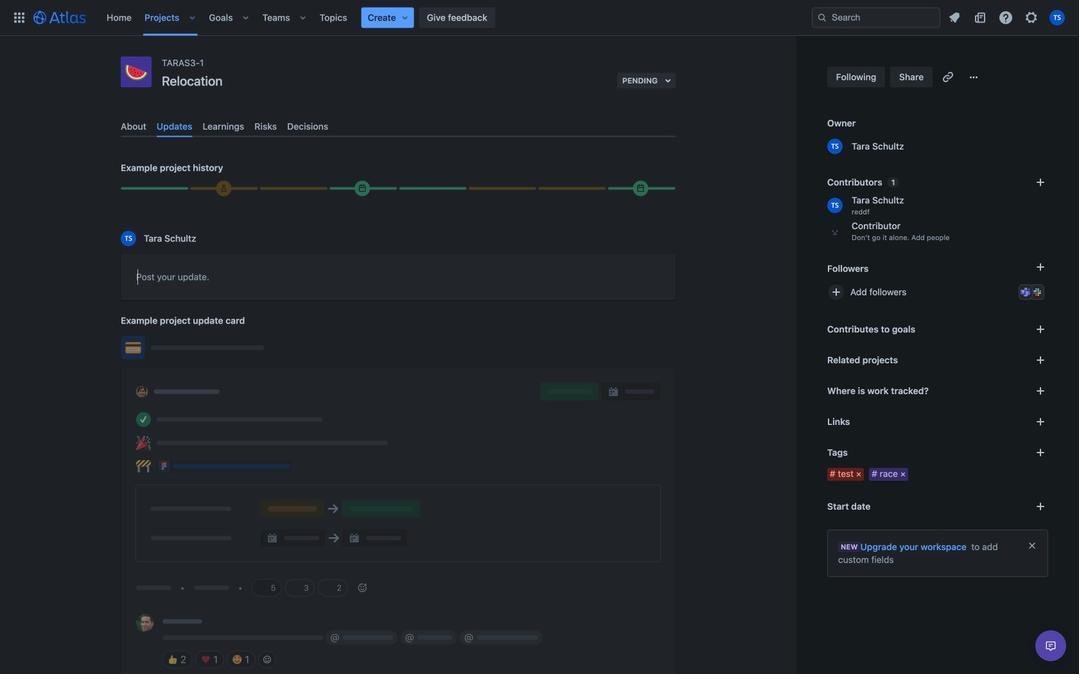 Task type: vqa. For each thing, say whether or not it's contained in the screenshot.
projects
no



Task type: locate. For each thing, give the bounding box(es) containing it.
close banner image
[[1027, 541, 1038, 551]]

switch to... image
[[12, 10, 27, 25]]

tab list
[[116, 116, 681, 137]]

2 close tag image from the left
[[898, 470, 908, 480]]

slack logo showing nan channels are connected to this project image
[[1032, 287, 1043, 297]]

None search field
[[812, 7, 941, 28]]

banner
[[0, 0, 1079, 36]]

search image
[[817, 13, 827, 23]]

add tag image
[[1033, 445, 1049, 461]]

help image
[[998, 10, 1014, 25]]

notifications image
[[947, 10, 962, 25]]

top element
[[8, 0, 812, 36]]

add link image
[[1033, 414, 1049, 430]]

close tag image
[[854, 470, 864, 480], [898, 470, 908, 480]]

0 horizontal spatial close tag image
[[854, 470, 864, 480]]

1 close tag image from the left
[[854, 470, 864, 480]]

msteams logo showing  channels are connected to this project image
[[1021, 287, 1031, 297]]

1 horizontal spatial close tag image
[[898, 470, 908, 480]]



Task type: describe. For each thing, give the bounding box(es) containing it.
Main content area, start typing to enter text. text field
[[136, 270, 660, 290]]

add goals image
[[1033, 322, 1049, 337]]

settings image
[[1024, 10, 1040, 25]]

add related project image
[[1033, 353, 1049, 368]]

add follower image
[[829, 285, 844, 300]]

open intercom messenger image
[[1043, 639, 1059, 654]]

set start date image
[[1033, 499, 1049, 515]]

account image
[[1050, 10, 1065, 25]]

add a follower image
[[1033, 260, 1049, 275]]

add work tracking links image
[[1033, 384, 1049, 399]]

Search field
[[812, 7, 941, 28]]

add team or contributors image
[[1033, 175, 1049, 190]]



